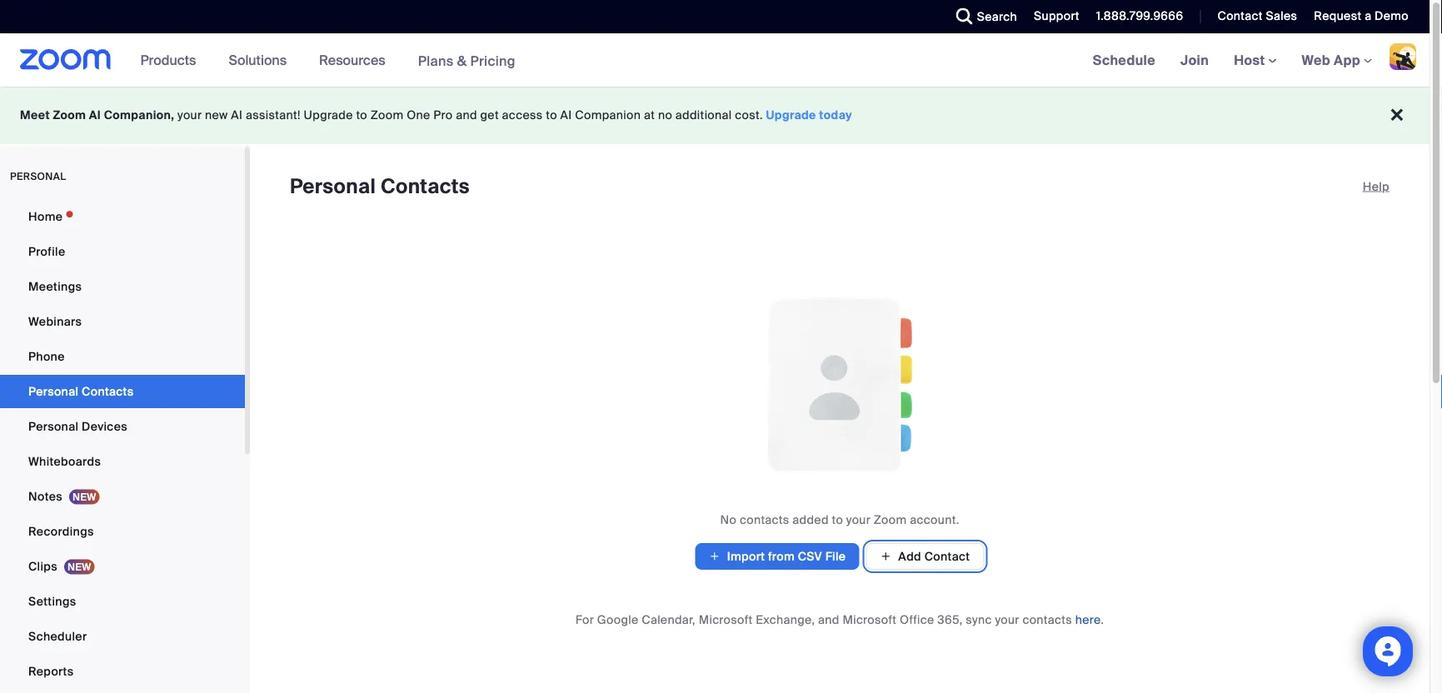 Task type: describe. For each thing, give the bounding box(es) containing it.
solutions button
[[229, 33, 294, 87]]

personal for personal devices link
[[28, 419, 79, 434]]

resources button
[[319, 33, 393, 87]]

webinars link
[[0, 305, 245, 338]]

personal contacts link
[[0, 375, 245, 408]]

assistant!
[[246, 107, 301, 123]]

personal devices link
[[0, 410, 245, 443]]

home
[[28, 209, 63, 224]]

0 horizontal spatial to
[[356, 107, 367, 123]]

meetings link
[[0, 270, 245, 303]]

support
[[1034, 8, 1080, 24]]

zoom logo image
[[20, 49, 111, 70]]

web app
[[1302, 51, 1360, 69]]

products button
[[140, 33, 204, 87]]

account.
[[910, 512, 959, 527]]

google
[[597, 612, 639, 627]]

1 horizontal spatial to
[[546, 107, 557, 123]]

1 horizontal spatial and
[[818, 612, 839, 627]]

plans
[[418, 52, 454, 69]]

get
[[480, 107, 499, 123]]

at
[[644, 107, 655, 123]]

1 microsoft from the left
[[699, 612, 753, 627]]

2 vertical spatial your
[[995, 612, 1019, 627]]

additional
[[676, 107, 732, 123]]

meet
[[20, 107, 50, 123]]

0 horizontal spatial zoom
[[53, 107, 86, 123]]

office
[[900, 612, 934, 627]]

0 vertical spatial contacts
[[381, 174, 470, 200]]

0 vertical spatial personal contacts
[[290, 174, 470, 200]]

contact sales
[[1218, 8, 1297, 24]]

cost.
[[735, 107, 763, 123]]

clips
[[28, 559, 57, 574]]

import from csv file
[[727, 549, 846, 564]]

recordings link
[[0, 515, 245, 548]]

no contacts added to your zoom account.
[[720, 512, 959, 527]]

demo
[[1375, 8, 1409, 24]]

for google calendar, microsoft exchange, and microsoft office 365, sync your contacts here .
[[575, 612, 1104, 627]]

devices
[[82, 419, 127, 434]]

access
[[502, 107, 543, 123]]

meetings navigation
[[1080, 33, 1430, 88]]

1 ai from the left
[[89, 107, 101, 123]]

today
[[819, 107, 852, 123]]

1 horizontal spatial contact
[[1218, 8, 1263, 24]]

import
[[727, 549, 765, 564]]

help link
[[1363, 173, 1390, 200]]

one
[[407, 107, 430, 123]]

plans & pricing
[[418, 52, 516, 69]]

here link
[[1075, 612, 1101, 627]]

sales
[[1266, 8, 1297, 24]]

clips link
[[0, 550, 245, 583]]

profile picture image
[[1390, 43, 1416, 70]]

1.888.799.9666 button up the schedule link
[[1096, 8, 1183, 24]]

reports
[[28, 664, 74, 679]]

meet zoom ai companion, your new ai assistant! upgrade to zoom one pro and get access to ai companion at no additional cost. upgrade today
[[20, 107, 852, 123]]

1 upgrade from the left
[[304, 107, 353, 123]]

phone
[[28, 349, 65, 364]]

&
[[457, 52, 467, 69]]

notes link
[[0, 480, 245, 513]]

no
[[658, 107, 672, 123]]

settings
[[28, 594, 76, 609]]

for
[[575, 612, 594, 627]]

companion
[[575, 107, 641, 123]]

search button
[[944, 0, 1021, 33]]

1 horizontal spatial contacts
[[1023, 612, 1072, 627]]

meetings
[[28, 279, 82, 294]]

solutions
[[229, 51, 287, 69]]

3 ai from the left
[[560, 107, 572, 123]]

schedule link
[[1080, 33, 1168, 87]]

1.888.799.9666
[[1096, 8, 1183, 24]]

webinars
[[28, 314, 82, 329]]

calendar,
[[642, 612, 696, 627]]

upgrade today link
[[766, 107, 852, 123]]

pricing
[[470, 52, 516, 69]]

1 horizontal spatial zoom
[[371, 107, 404, 123]]

and inside meet zoom ai companion, footer
[[456, 107, 477, 123]]



Task type: locate. For each thing, give the bounding box(es) containing it.
upgrade down product information navigation on the top left of page
[[304, 107, 353, 123]]

meet zoom ai companion, footer
[[0, 87, 1430, 144]]

1 vertical spatial contact
[[924, 549, 970, 564]]

365,
[[938, 612, 963, 627]]

here
[[1075, 612, 1101, 627]]

zoom
[[53, 107, 86, 123], [371, 107, 404, 123], [874, 512, 907, 527]]

reports link
[[0, 655, 245, 688]]

to
[[356, 107, 367, 123], [546, 107, 557, 123], [832, 512, 843, 527]]

to down 'resources' dropdown button
[[356, 107, 367, 123]]

1.888.799.9666 button
[[1084, 0, 1188, 33], [1096, 8, 1183, 24]]

your for companion,
[[178, 107, 202, 123]]

whiteboards
[[28, 454, 101, 469]]

product information navigation
[[128, 33, 528, 88]]

help
[[1363, 179, 1390, 194]]

add image
[[880, 549, 892, 564]]

sync
[[966, 612, 992, 627]]

companion,
[[104, 107, 174, 123]]

contact sales link
[[1205, 0, 1302, 33], [1218, 8, 1297, 24]]

0 horizontal spatial contacts
[[740, 512, 789, 527]]

a
[[1365, 8, 1372, 24]]

1 vertical spatial personal contacts
[[28, 384, 134, 399]]

2 horizontal spatial zoom
[[874, 512, 907, 527]]

add
[[898, 549, 921, 564]]

new
[[205, 107, 228, 123]]

your right added
[[846, 512, 871, 527]]

personal contacts down one
[[290, 174, 470, 200]]

0 horizontal spatial microsoft
[[699, 612, 753, 627]]

1.888.799.9666 button up 'schedule' on the right top
[[1084, 0, 1188, 33]]

request a demo link
[[1302, 0, 1430, 33], [1314, 8, 1409, 24]]

schedule
[[1093, 51, 1156, 69]]

2 ai from the left
[[231, 107, 243, 123]]

contacts up the devices
[[82, 384, 134, 399]]

contact left the "sales"
[[1218, 8, 1263, 24]]

recordings
[[28, 524, 94, 539]]

personal inside personal devices link
[[28, 419, 79, 434]]

1 vertical spatial contacts
[[1023, 612, 1072, 627]]

0 horizontal spatial your
[[178, 107, 202, 123]]

1 horizontal spatial microsoft
[[843, 612, 897, 627]]

products
[[140, 51, 196, 69]]

web
[[1302, 51, 1330, 69]]

1 horizontal spatial personal contacts
[[290, 174, 470, 200]]

csv
[[798, 549, 822, 564]]

to right access
[[546, 107, 557, 123]]

to right added
[[832, 512, 843, 527]]

and
[[456, 107, 477, 123], [818, 612, 839, 627]]

microsoft right calendar,
[[699, 612, 753, 627]]

0 vertical spatial contact
[[1218, 8, 1263, 24]]

your for to
[[846, 512, 871, 527]]

ai left companion
[[560, 107, 572, 123]]

upgrade
[[304, 107, 353, 123], [766, 107, 816, 123]]

contacts inside personal menu menu
[[82, 384, 134, 399]]

2 horizontal spatial to
[[832, 512, 843, 527]]

added
[[793, 512, 829, 527]]

0 horizontal spatial contact
[[924, 549, 970, 564]]

0 horizontal spatial contacts
[[82, 384, 134, 399]]

zoom up add image
[[874, 512, 907, 527]]

import from csv file button
[[695, 543, 859, 570]]

contacts left the here
[[1023, 612, 1072, 627]]

1 vertical spatial and
[[818, 612, 839, 627]]

exchange,
[[756, 612, 815, 627]]

search
[[977, 9, 1017, 24]]

your right sync
[[995, 612, 1019, 627]]

and left get
[[456, 107, 477, 123]]

0 horizontal spatial personal contacts
[[28, 384, 134, 399]]

file
[[825, 549, 846, 564]]

add contact button
[[866, 543, 984, 570]]

personal menu menu
[[0, 200, 245, 690]]

your inside meet zoom ai companion, footer
[[178, 107, 202, 123]]

join link
[[1168, 33, 1221, 87]]

0 vertical spatial contacts
[[740, 512, 789, 527]]

home link
[[0, 200, 245, 233]]

2 horizontal spatial ai
[[560, 107, 572, 123]]

settings link
[[0, 585, 245, 618]]

resources
[[319, 51, 385, 69]]

personal contacts up personal devices
[[28, 384, 134, 399]]

personal
[[290, 174, 376, 200], [28, 384, 79, 399], [28, 419, 79, 434]]

1 vertical spatial contacts
[[82, 384, 134, 399]]

no
[[720, 512, 737, 527]]

contact right add
[[924, 549, 970, 564]]

contacts down one
[[381, 174, 470, 200]]

0 vertical spatial and
[[456, 107, 477, 123]]

2 upgrade from the left
[[766, 107, 816, 123]]

your left new
[[178, 107, 202, 123]]

personal contacts
[[290, 174, 470, 200], [28, 384, 134, 399]]

join
[[1181, 51, 1209, 69]]

host
[[1234, 51, 1268, 69]]

ai right new
[[231, 107, 243, 123]]

profile
[[28, 244, 65, 259]]

host button
[[1234, 51, 1277, 69]]

request a demo
[[1314, 8, 1409, 24]]

contact
[[1218, 8, 1263, 24], [924, 549, 970, 564]]

0 vertical spatial your
[[178, 107, 202, 123]]

1 horizontal spatial your
[[846, 512, 871, 527]]

ai left companion,
[[89, 107, 101, 123]]

personal inside personal contacts link
[[28, 384, 79, 399]]

web app button
[[1302, 51, 1372, 69]]

contacts
[[740, 512, 789, 527], [1023, 612, 1072, 627]]

0 horizontal spatial and
[[456, 107, 477, 123]]

0 vertical spatial personal
[[290, 174, 376, 200]]

whiteboards link
[[0, 445, 245, 478]]

microsoft left "office"
[[843, 612, 897, 627]]

notes
[[28, 489, 62, 504]]

plans & pricing link
[[418, 52, 516, 69], [418, 52, 516, 69]]

app
[[1334, 51, 1360, 69]]

0 horizontal spatial ai
[[89, 107, 101, 123]]

from
[[768, 549, 795, 564]]

2 vertical spatial personal
[[28, 419, 79, 434]]

zoom left one
[[371, 107, 404, 123]]

1 horizontal spatial contacts
[[381, 174, 470, 200]]

1 vertical spatial personal
[[28, 384, 79, 399]]

scheduler link
[[0, 620, 245, 653]]

1 vertical spatial your
[[846, 512, 871, 527]]

scheduler
[[28, 629, 87, 644]]

banner containing products
[[0, 33, 1430, 88]]

0 horizontal spatial upgrade
[[304, 107, 353, 123]]

2 microsoft from the left
[[843, 612, 897, 627]]

zoom right meet on the left top
[[53, 107, 86, 123]]

add image
[[709, 548, 720, 565]]

microsoft
[[699, 612, 753, 627], [843, 612, 897, 627]]

add contact
[[898, 549, 970, 564]]

banner
[[0, 33, 1430, 88]]

contact inside add contact button
[[924, 549, 970, 564]]

contacts right no
[[740, 512, 789, 527]]

phone link
[[0, 340, 245, 373]]

and right exchange,
[[818, 612, 839, 627]]

.
[[1101, 612, 1104, 627]]

personal for personal contacts link
[[28, 384, 79, 399]]

personal
[[10, 170, 66, 183]]

1 horizontal spatial ai
[[231, 107, 243, 123]]

profile link
[[0, 235, 245, 268]]

personal devices
[[28, 419, 127, 434]]

pro
[[434, 107, 453, 123]]

personal contacts inside personal menu menu
[[28, 384, 134, 399]]

upgrade right 'cost.'
[[766, 107, 816, 123]]

1 horizontal spatial upgrade
[[766, 107, 816, 123]]

2 horizontal spatial your
[[995, 612, 1019, 627]]

request
[[1314, 8, 1362, 24]]

support link
[[1021, 0, 1084, 33], [1034, 8, 1080, 24]]

contacts
[[381, 174, 470, 200], [82, 384, 134, 399]]



Task type: vqa. For each thing, say whether or not it's contained in the screenshot.
'Edit' associated with Time Zone
no



